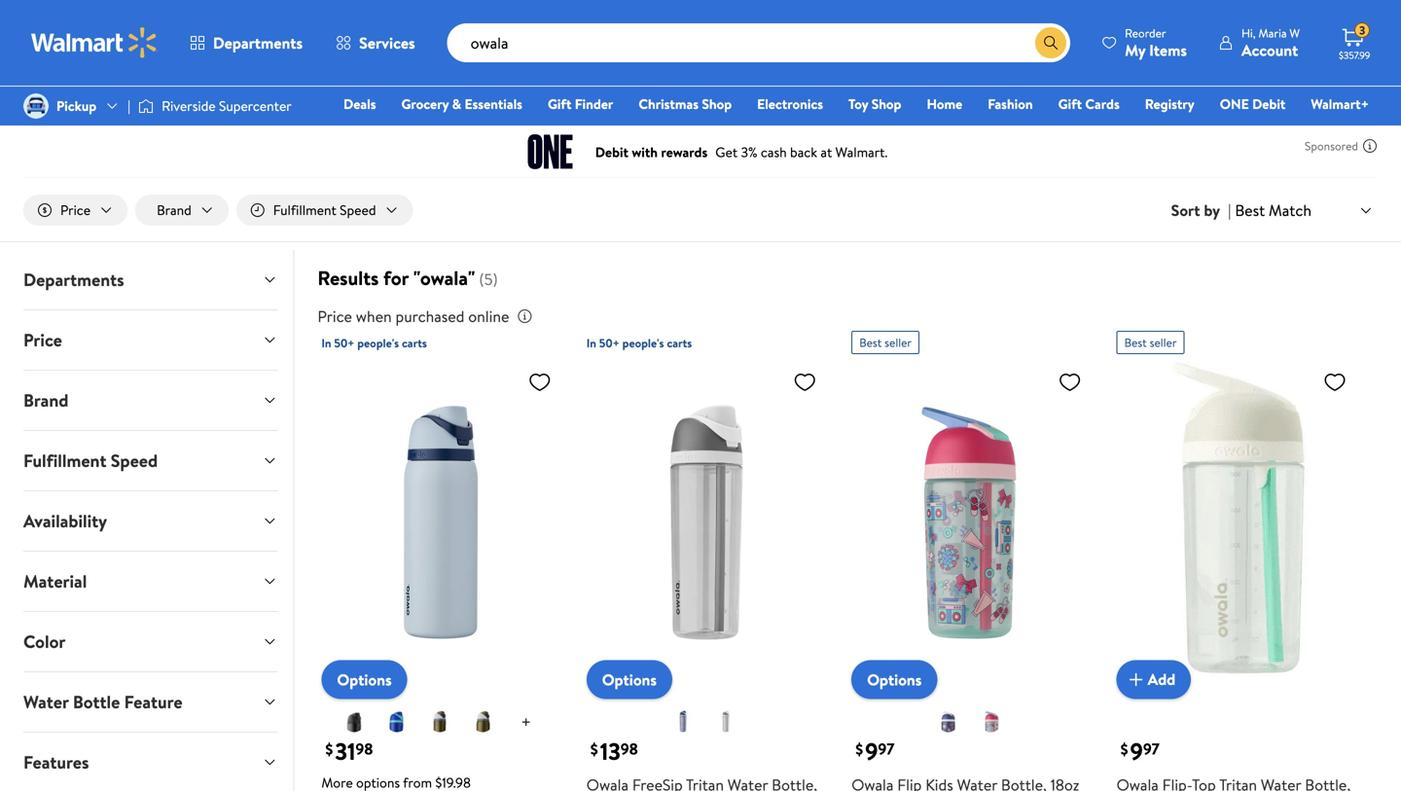 Task type: locate. For each thing, give the bounding box(es) containing it.
2 horizontal spatial options link
[[852, 660, 938, 699]]

0 horizontal spatial fulfillment
[[23, 449, 107, 473]]

fulfillment speed button down brand tab
[[8, 431, 293, 491]]

1 horizontal spatial fulfillment speed
[[273, 200, 376, 219]]

$ 9 97 for owala flip kids water bottle, 18oz pink image in the right of the page
[[856, 735, 895, 768]]

98 inside $ 31 98
[[356, 738, 373, 760]]

gift finder link
[[539, 93, 622, 114]]

2 in 50+ people's carts from the left
[[587, 335, 692, 351]]

carts for 31
[[402, 335, 427, 351]]

0 horizontal spatial 50+
[[334, 335, 355, 351]]

best
[[1235, 199, 1265, 221], [860, 334, 882, 351], [1125, 334, 1147, 351]]

in for 13
[[587, 335, 597, 351]]

fulfillment speed up availability at the left of page
[[23, 449, 158, 473]]

debit
[[1253, 94, 1286, 113]]

1 in from the left
[[322, 335, 331, 351]]

gift for gift cards
[[1058, 94, 1082, 113]]

1 vertical spatial |
[[1228, 200, 1231, 221]]

2 best seller from the left
[[1125, 334, 1177, 351]]

0 horizontal spatial departments
[[23, 268, 124, 292]]

0 vertical spatial fulfillment
[[273, 200, 337, 219]]

options
[[337, 669, 392, 690], [602, 669, 657, 690], [867, 669, 922, 690]]

1 horizontal spatial $ 9 97
[[1121, 735, 1160, 768]]

deals link
[[335, 93, 385, 114]]

1 horizontal spatial gift
[[1058, 94, 1082, 113]]

1 people's from the left
[[357, 335, 399, 351]]

2 carts from the left
[[667, 335, 692, 351]]

material tab
[[8, 552, 293, 611]]

0 horizontal spatial seller
[[885, 334, 912, 351]]

0 horizontal spatial options
[[337, 669, 392, 690]]

options link for 13
[[587, 660, 672, 699]]

people's for 31
[[357, 335, 399, 351]]

options link for 31
[[322, 660, 407, 699]]

$ 9 97 for owala flip-top tritan water bottle, 18oz white image
[[1121, 735, 1160, 768]]

1 horizontal spatial carts
[[667, 335, 692, 351]]

1 vertical spatial fulfillment speed button
[[8, 431, 293, 491]]

1 gift from the left
[[548, 94, 572, 113]]

2 horizontal spatial best
[[1235, 199, 1265, 221]]

0 horizontal spatial brand
[[23, 388, 69, 413]]

98 for 13
[[621, 738, 638, 760]]

fulfillment speed button
[[236, 195, 413, 226], [8, 431, 293, 491]]

0 horizontal spatial best
[[860, 334, 882, 351]]

1 in 50+ people's carts from the left
[[322, 335, 427, 351]]

1 vertical spatial price
[[318, 306, 352, 327]]

0 vertical spatial brand
[[157, 200, 192, 219]]

dark green image
[[428, 710, 452, 733]]

0 horizontal spatial 97
[[878, 738, 895, 760]]

speed
[[340, 200, 376, 219], [111, 449, 158, 473]]

1 best seller from the left
[[860, 334, 912, 351]]

0 horizontal spatial shop
[[702, 94, 732, 113]]

departments button
[[173, 19, 319, 66]]

0 horizontal spatial 98
[[356, 738, 373, 760]]

toy shop
[[849, 94, 902, 113]]

legal information image
[[517, 309, 533, 324]]

2 shop from the left
[[872, 94, 902, 113]]

shop for christmas shop
[[702, 94, 732, 113]]

departments button
[[8, 250, 293, 310]]

$ 13 98
[[591, 735, 638, 768]]

departments
[[213, 32, 303, 54], [23, 268, 124, 292]]

results
[[318, 264, 379, 292]]

0 vertical spatial departments
[[213, 32, 303, 54]]

toy
[[849, 94, 868, 113]]

0 horizontal spatial fulfillment speed
[[23, 449, 158, 473]]

50+ for 13
[[599, 335, 620, 351]]

Walmart Site-Wide search field
[[447, 23, 1071, 62]]

blue image left pink icon
[[937, 710, 960, 733]]

$ for options link related to 9
[[856, 739, 863, 760]]

w
[[1290, 25, 1300, 41]]

price
[[60, 200, 91, 219], [318, 306, 352, 327], [23, 328, 62, 352]]

0 vertical spatial speed
[[340, 200, 376, 219]]

add to favorites list, owala flip-top tritan water bottle, 18oz white image
[[1324, 370, 1347, 394]]

2 $ from the left
[[591, 739, 598, 760]]

fashion
[[988, 94, 1033, 113]]

seller for owala flip kids water bottle, 18oz pink image in the right of the page
[[885, 334, 912, 351]]

0 horizontal spatial speed
[[111, 449, 158, 473]]

50+
[[334, 335, 355, 351], [599, 335, 620, 351]]

2 97 from the left
[[1143, 738, 1160, 760]]

in 50+ people's carts for 31
[[322, 335, 427, 351]]

grocery & essentials
[[401, 94, 523, 113]]

1 50+ from the left
[[334, 335, 355, 351]]

fulfillment inside fulfillment speed tab
[[23, 449, 107, 473]]

1 horizontal spatial options
[[602, 669, 657, 690]]

0 horizontal spatial people's
[[357, 335, 399, 351]]

christmas
[[639, 94, 699, 113]]

brand button
[[135, 195, 229, 226], [8, 371, 293, 430]]

in 50+ people's carts for 13
[[587, 335, 692, 351]]

3 options from the left
[[867, 669, 922, 690]]

1 horizontal spatial seller
[[1150, 334, 1177, 351]]

2 $ 9 97 from the left
[[1121, 735, 1160, 768]]

1 vertical spatial brand button
[[8, 371, 293, 430]]

1 horizontal spatial in 50+ people's carts
[[587, 335, 692, 351]]

0 horizontal spatial carts
[[402, 335, 427, 351]]

best seller
[[860, 334, 912, 351], [1125, 334, 1177, 351]]

4 $ from the left
[[1121, 739, 1128, 760]]

shop right toy
[[872, 94, 902, 113]]

1 $ from the left
[[325, 739, 333, 760]]

|
[[128, 96, 130, 115], [1228, 200, 1231, 221]]

1 $ 9 97 from the left
[[856, 735, 895, 768]]

options link
[[322, 660, 407, 699], [587, 660, 672, 699], [852, 660, 938, 699]]

97
[[878, 738, 895, 760], [1143, 738, 1160, 760]]

2 in from the left
[[587, 335, 597, 351]]

1 horizontal spatial speed
[[340, 200, 376, 219]]

2 seller from the left
[[1150, 334, 1177, 351]]

0 horizontal spatial |
[[128, 96, 130, 115]]

purple image
[[672, 710, 695, 733]]

| inside sort and filter section element
[[1228, 200, 1231, 221]]

0 horizontal spatial options link
[[322, 660, 407, 699]]

riverside
[[162, 96, 216, 115]]

speed up availability dropdown button on the bottom
[[111, 449, 158, 473]]

| right by at the right of page
[[1228, 200, 1231, 221]]

1 horizontal spatial departments
[[213, 32, 303, 54]]

98
[[356, 738, 373, 760], [621, 738, 638, 760]]

2 options link from the left
[[587, 660, 672, 699]]

carts for 13
[[667, 335, 692, 351]]

0 horizontal spatial $ 9 97
[[856, 735, 895, 768]]

walmart image
[[31, 27, 158, 58]]

1 vertical spatial speed
[[111, 449, 158, 473]]

$ inside $ 13 98
[[591, 739, 598, 760]]

2 gift from the left
[[1058, 94, 1082, 113]]

best seller for owala flip kids water bottle, 18oz pink image in the right of the page
[[860, 334, 912, 351]]

items
[[1149, 39, 1187, 61]]

price button inside sort and filter section element
[[23, 195, 128, 226]]

2 98 from the left
[[621, 738, 638, 760]]

reorder my items
[[1125, 25, 1187, 61]]

1 horizontal spatial best
[[1125, 334, 1147, 351]]

add to favorites list, owala freesip tritan water bottle, 25oz white image
[[793, 370, 817, 394]]

1 horizontal spatial 97
[[1143, 738, 1160, 760]]

0 vertical spatial fulfillment speed button
[[236, 195, 413, 226]]

3 $ from the left
[[856, 739, 863, 760]]

$ 31 98
[[325, 735, 373, 768]]

brand
[[157, 200, 192, 219], [23, 388, 69, 413]]

1 horizontal spatial 98
[[621, 738, 638, 760]]

0 vertical spatial price
[[60, 200, 91, 219]]

1 horizontal spatial in
[[587, 335, 597, 351]]

1 horizontal spatial 9
[[1130, 735, 1143, 768]]

purchased
[[396, 306, 465, 327]]

1 97 from the left
[[878, 738, 895, 760]]

sponsored
[[1305, 138, 1359, 154]]

fulfillment speed up results
[[273, 200, 376, 219]]

gift left cards
[[1058, 94, 1082, 113]]

1 seller from the left
[[885, 334, 912, 351]]

search icon image
[[1043, 35, 1059, 51]]

price inside sort and filter section element
[[60, 200, 91, 219]]

1 vertical spatial fulfillment speed
[[23, 449, 158, 473]]

results for "owala" (5)
[[318, 264, 498, 292]]

1 9 from the left
[[865, 735, 878, 768]]

3 options link from the left
[[852, 660, 938, 699]]

owala freesip stainless steel water bottle, 32oz blue image
[[322, 362, 559, 684]]

1 horizontal spatial blue image
[[937, 710, 960, 733]]

1 shop from the left
[[702, 94, 732, 113]]

gift
[[548, 94, 572, 113], [1058, 94, 1082, 113]]

0 horizontal spatial best seller
[[860, 334, 912, 351]]

shop for toy shop
[[872, 94, 902, 113]]

blue image left 'dark green' image
[[386, 710, 409, 733]]

registry link
[[1136, 93, 1204, 114]]

(5)
[[479, 269, 498, 290]]

"owala"
[[413, 264, 475, 292]]

1 options link from the left
[[322, 660, 407, 699]]

1 horizontal spatial |
[[1228, 200, 1231, 221]]

account
[[1242, 39, 1299, 61]]

1 horizontal spatial 50+
[[599, 335, 620, 351]]

fulfillment up results
[[273, 200, 337, 219]]

price inside price tab
[[23, 328, 62, 352]]

riverside supercenter
[[162, 96, 292, 115]]

fulfillment
[[273, 200, 337, 219], [23, 449, 107, 473]]

1 horizontal spatial people's
[[623, 335, 664, 351]]

2 horizontal spatial options
[[867, 669, 922, 690]]

98 inside $ 13 98
[[621, 738, 638, 760]]

1 horizontal spatial options link
[[587, 660, 672, 699]]

brand button up departments dropdown button
[[135, 195, 229, 226]]

2 vertical spatial price
[[23, 328, 62, 352]]

9
[[865, 735, 878, 768], [1130, 735, 1143, 768]]

best for owala flip kids water bottle, 18oz pink image in the right of the page
[[860, 334, 882, 351]]

water bottle feature button
[[8, 673, 293, 732]]

1 horizontal spatial shop
[[872, 94, 902, 113]]

home link
[[918, 93, 971, 114]]

$ for options link corresponding to 13
[[591, 739, 598, 760]]

shop right the christmas
[[702, 94, 732, 113]]

2 people's from the left
[[623, 335, 664, 351]]

features tab
[[8, 733, 293, 791]]

white image
[[714, 710, 738, 733]]

1 horizontal spatial best seller
[[1125, 334, 1177, 351]]

1 vertical spatial brand
[[23, 388, 69, 413]]

9 for owala flip kids water bottle, 18oz pink image in the right of the page
[[865, 735, 878, 768]]

brand tab
[[8, 371, 293, 430]]

1 options from the left
[[337, 669, 392, 690]]

registry
[[1145, 94, 1195, 113]]

0 horizontal spatial in
[[322, 335, 331, 351]]

2 50+ from the left
[[599, 335, 620, 351]]

blue image
[[386, 710, 409, 733], [937, 710, 960, 733]]

0 horizontal spatial blue image
[[386, 710, 409, 733]]

1 vertical spatial departments
[[23, 268, 124, 292]]

best match button
[[1231, 197, 1378, 223]]

1 98 from the left
[[356, 738, 373, 760]]

essentials
[[465, 94, 523, 113]]

brand button down price tab in the top of the page
[[8, 371, 293, 430]]

shop
[[702, 94, 732, 113], [872, 94, 902, 113]]

speed up results
[[340, 200, 376, 219]]

departments tab
[[8, 250, 293, 310]]

gift left finder
[[548, 94, 572, 113]]

1 vertical spatial price button
[[8, 311, 293, 370]]

sort
[[1171, 200, 1200, 221]]

add to favorites list, owala flip kids water bottle, 18oz pink image
[[1058, 370, 1082, 394]]

in for 31
[[322, 335, 331, 351]]

2 9 from the left
[[1130, 735, 1143, 768]]

 image
[[138, 96, 154, 116]]

 image
[[23, 93, 49, 119]]

| right the 'pickup'
[[128, 96, 130, 115]]

speed inside tab
[[111, 449, 158, 473]]

0 vertical spatial price button
[[23, 195, 128, 226]]

0 horizontal spatial 9
[[865, 735, 878, 768]]

speed inside sort and filter section element
[[340, 200, 376, 219]]

departments inside departments popup button
[[213, 32, 303, 54]]

color tab
[[8, 612, 293, 672]]

0 vertical spatial fulfillment speed
[[273, 200, 376, 219]]

1 carts from the left
[[402, 335, 427, 351]]

31
[[335, 735, 356, 768]]

$ inside $ 31 98
[[325, 739, 333, 760]]

fulfillment speed
[[273, 200, 376, 219], [23, 449, 158, 473]]

0 horizontal spatial gift
[[548, 94, 572, 113]]

fulfillment inside sort and filter section element
[[273, 200, 337, 219]]

fulfillment speed button up results
[[236, 195, 413, 226]]

1 horizontal spatial brand
[[157, 200, 192, 219]]

1 horizontal spatial fulfillment
[[273, 200, 337, 219]]

forresty image
[[471, 710, 495, 733]]

2 options from the left
[[602, 669, 657, 690]]

0 horizontal spatial in 50+ people's carts
[[322, 335, 427, 351]]

one debit
[[1220, 94, 1286, 113]]

fulfillment up availability at the left of page
[[23, 449, 107, 473]]

price button
[[23, 195, 128, 226], [8, 311, 293, 370]]

owala flip kids water bottle, 18oz pink image
[[852, 362, 1090, 684]]

carts
[[402, 335, 427, 351], [667, 335, 692, 351]]

1 vertical spatial fulfillment
[[23, 449, 107, 473]]

add button
[[1117, 660, 1191, 699]]



Task type: describe. For each thing, give the bounding box(es) containing it.
one
[[1220, 94, 1249, 113]]

color button
[[8, 612, 293, 672]]

$357.99
[[1339, 49, 1371, 62]]

best match
[[1235, 199, 1312, 221]]

ad disclaimer and feedback image
[[1363, 138, 1378, 154]]

electronics
[[757, 94, 823, 113]]

feature
[[124, 690, 183, 714]]

features button
[[8, 733, 293, 791]]

one debit link
[[1211, 93, 1295, 114]]

home
[[927, 94, 963, 113]]

1 blue image from the left
[[386, 710, 409, 733]]

fulfillment speed inside sort and filter section element
[[273, 200, 376, 219]]

departments inside departments dropdown button
[[23, 268, 124, 292]]

brand inside sort and filter section element
[[157, 200, 192, 219]]

+ button
[[505, 707, 547, 738]]

maria
[[1259, 25, 1287, 41]]

water bottle feature tab
[[8, 673, 293, 732]]

price button for results for "owala"
[[23, 195, 128, 226]]

material
[[23, 569, 87, 594]]

gift cards
[[1058, 94, 1120, 113]]

add to favorites list, owala freesip stainless steel water bottle, 32oz blue image
[[528, 370, 552, 394]]

hi,
[[1242, 25, 1256, 41]]

options for 31
[[337, 669, 392, 690]]

christmas shop link
[[630, 93, 741, 114]]

3
[[1360, 22, 1366, 39]]

gift cards link
[[1050, 93, 1129, 114]]

black image
[[343, 710, 366, 733]]

sort by |
[[1171, 200, 1231, 221]]

97 for owala flip kids water bottle, 18oz pink image in the right of the page
[[878, 738, 895, 760]]

pink image
[[979, 710, 1003, 733]]

9 for owala flip-top tritan water bottle, 18oz white image
[[1130, 735, 1143, 768]]

options for 13
[[602, 669, 657, 690]]

material button
[[8, 552, 293, 611]]

grocery
[[401, 94, 449, 113]]

best seller for owala flip-top tritan water bottle, 18oz white image
[[1125, 334, 1177, 351]]

by
[[1204, 200, 1221, 221]]

price button for price when purchased online
[[8, 311, 293, 370]]

walmart+ link
[[1303, 93, 1378, 114]]

+
[[521, 710, 531, 734]]

13
[[600, 735, 621, 768]]

best for owala flip-top tritan water bottle, 18oz white image
[[1125, 334, 1147, 351]]

fulfillment speed inside tab
[[23, 449, 158, 473]]

people's for 13
[[623, 335, 664, 351]]

price tab
[[8, 311, 293, 370]]

owala freesip tritan water bottle, 25oz white image
[[587, 362, 825, 684]]

when
[[356, 306, 392, 327]]

fulfillment speed tab
[[8, 431, 293, 491]]

97 for owala flip-top tritan water bottle, 18oz white image
[[1143, 738, 1160, 760]]

features
[[23, 750, 89, 775]]

0 vertical spatial brand button
[[135, 195, 229, 226]]

availability
[[23, 509, 107, 533]]

water bottle feature
[[23, 690, 183, 714]]

color
[[23, 630, 66, 654]]

services button
[[319, 19, 432, 66]]

my
[[1125, 39, 1146, 61]]

options link for 9
[[852, 660, 938, 699]]

christmas shop
[[639, 94, 732, 113]]

pickup
[[56, 96, 97, 115]]

best inside dropdown button
[[1235, 199, 1265, 221]]

gift for gift finder
[[548, 94, 572, 113]]

price when purchased online
[[318, 306, 509, 327]]

fashion link
[[979, 93, 1042, 114]]

$ for 31's options link
[[325, 739, 333, 760]]

bottle
[[73, 690, 120, 714]]

availability tab
[[8, 492, 293, 551]]

deals
[[344, 94, 376, 113]]

cards
[[1086, 94, 1120, 113]]

Search search field
[[447, 23, 1071, 62]]

services
[[359, 32, 415, 54]]

grocery & essentials link
[[393, 93, 531, 114]]

online
[[468, 306, 509, 327]]

sort and filter section element
[[0, 179, 1401, 241]]

availability button
[[8, 492, 293, 551]]

owala flip-top tritan water bottle, 18oz white image
[[1117, 362, 1355, 684]]

add
[[1148, 669, 1176, 690]]

toy shop link
[[840, 93, 910, 114]]

supercenter
[[219, 96, 292, 115]]

brand inside tab
[[23, 388, 69, 413]]

electronics link
[[749, 93, 832, 114]]

gift finder
[[548, 94, 613, 113]]

0 vertical spatial |
[[128, 96, 130, 115]]

hi, maria w account
[[1242, 25, 1300, 61]]

options for 9
[[867, 669, 922, 690]]

98 for 31
[[356, 738, 373, 760]]

seller for owala flip-top tritan water bottle, 18oz white image
[[1150, 334, 1177, 351]]

for
[[384, 264, 409, 292]]

2 blue image from the left
[[937, 710, 960, 733]]

reorder
[[1125, 25, 1166, 41]]

finder
[[575, 94, 613, 113]]

walmart+
[[1311, 94, 1369, 113]]

&
[[452, 94, 461, 113]]

50+ for 31
[[334, 335, 355, 351]]

match
[[1269, 199, 1312, 221]]

add to cart image
[[1125, 668, 1148, 691]]

water
[[23, 690, 69, 714]]



Task type: vqa. For each thing, say whether or not it's contained in the screenshot.
first the 'seller' from right
yes



